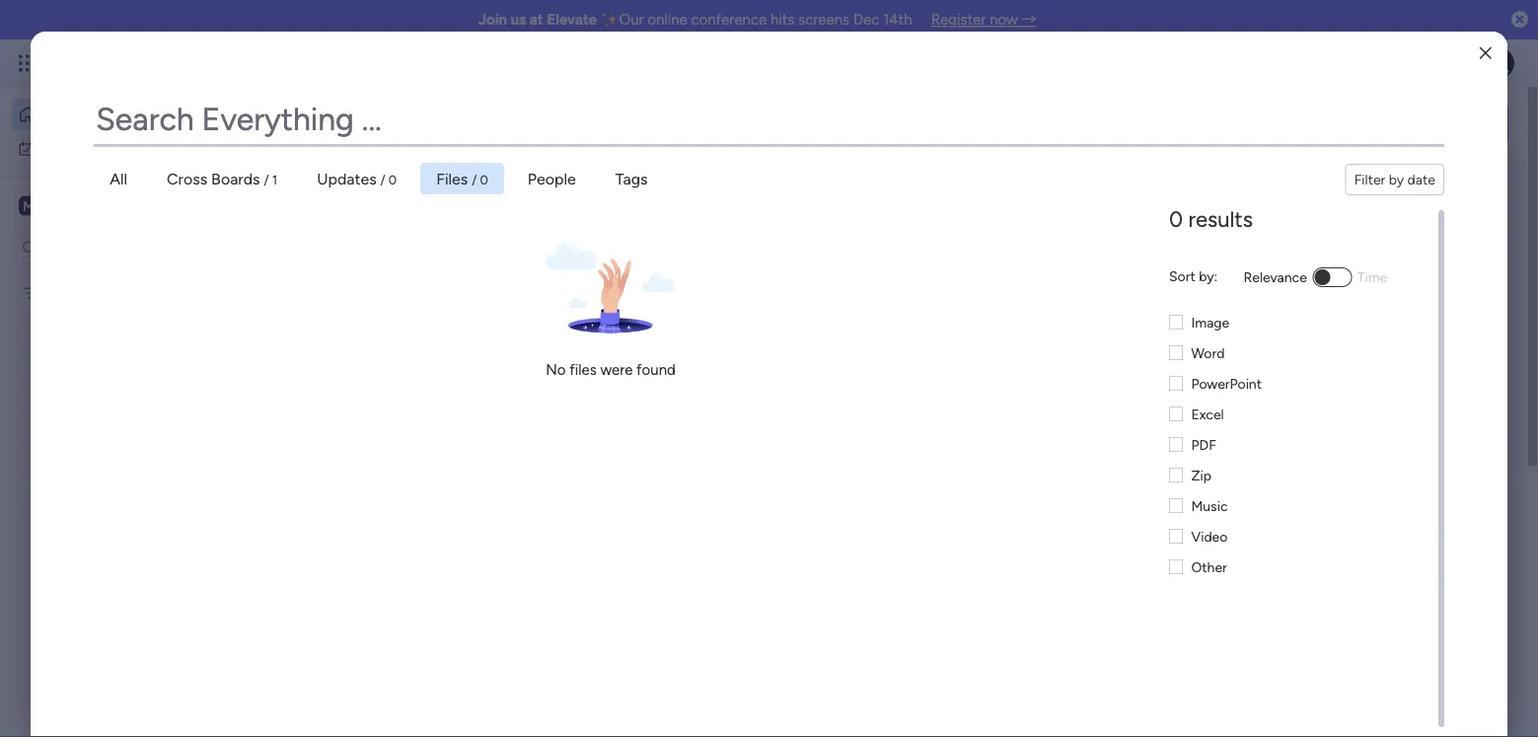 Task type: locate. For each thing, give the bounding box(es) containing it.
in
[[1374, 620, 1387, 639]]

elevate
[[547, 11, 597, 29]]

filter
[[1355, 171, 1386, 188]]

upload your photo link
[[1262, 246, 1509, 268]]

2 dapulse checkbox image from the top
[[1170, 375, 1183, 392]]

your left recent
[[391, 125, 423, 144]]

1
[[272, 172, 277, 188]]

by
[[1389, 171, 1405, 188]]

dapulse checkbox image inside zip link
[[1170, 467, 1183, 484]]

1 vertical spatial your
[[1313, 248, 1343, 266]]

zip
[[1192, 467, 1212, 484]]

0 horizontal spatial /
[[264, 172, 269, 188]]

1 vertical spatial your
[[1270, 620, 1301, 639]]

0 horizontal spatial your
[[391, 125, 423, 144]]

dapulse checkbox image inside image link
[[1170, 314, 1183, 331]]

2 horizontal spatial /
[[472, 172, 477, 188]]

None field
[[94, 95, 1445, 144]]

people link
[[512, 163, 592, 194]]

option
[[0, 275, 252, 279]]

your
[[1326, 190, 1362, 212], [1313, 248, 1343, 266]]

dapulse checkbox image for powerpoint
[[1170, 375, 1183, 392]]

dapulse checkbox image left other
[[1170, 559, 1183, 575]]

dapulse checkbox image inside "word" link
[[1170, 344, 1183, 361]]

your inside good night, bob! quickly access your recent boards, inbox and workspaces
[[391, 125, 423, 144]]

your up made on the bottom right of the page
[[1270, 620, 1301, 639]]

register
[[931, 11, 986, 29]]

0 vertical spatial your
[[1326, 190, 1362, 212]]

time
[[1358, 268, 1388, 285]]

circle o image
[[1243, 275, 1255, 290]]

time link
[[1343, 268, 1398, 285]]

5 dapulse checkbox image from the top
[[1170, 528, 1183, 545]]

found
[[637, 361, 676, 379]]

pdf link
[[1170, 434, 1426, 455]]

invite team members (0/1) link
[[1262, 296, 1509, 319]]

/ for files
[[472, 172, 477, 188]]

dapulse checkbox image left music
[[1170, 497, 1183, 514]]

word link
[[1170, 342, 1426, 363]]

workflow
[[1305, 620, 1370, 639]]

dapulse x slim image
[[1480, 183, 1503, 206]]

invite team members (0/1)
[[1262, 298, 1439, 316]]

3 dapulse checkbox image from the top
[[1170, 467, 1183, 484]]

dapulse checkbox image for pdf
[[1170, 436, 1183, 453]]

(0/1)
[[1408, 298, 1439, 316]]

no files were found
[[546, 361, 676, 379]]

enable desktop notifications
[[1262, 273, 1456, 291]]

/ inside "updates / 0"
[[381, 172, 386, 188]]

all link
[[94, 163, 143, 194]]

conference
[[691, 11, 767, 29]]

0 right "updates"
[[389, 172, 397, 188]]

ready-
[[1225, 644, 1271, 663]]

6 dapulse checkbox image from the top
[[1170, 559, 1183, 575]]

list box
[[0, 272, 252, 576]]

dapulse checkbox image left powerpoint in the bottom of the page
[[1170, 375, 1183, 392]]

2 dapulse checkbox image from the top
[[1170, 406, 1183, 422]]

files / 0
[[436, 169, 488, 188]]

join us at elevate ✨ our online conference hits screens dec 14th
[[478, 11, 913, 29]]

other
[[1192, 559, 1228, 575]]

minutes
[[1391, 620, 1447, 639]]

your
[[391, 125, 423, 144], [1270, 620, 1301, 639]]

/
[[264, 172, 269, 188], [381, 172, 386, 188], [472, 172, 477, 188]]

enable
[[1262, 273, 1307, 291]]

now
[[990, 11, 1018, 29]]

upload
[[1262, 248, 1310, 266]]

image link
[[1170, 312, 1426, 333]]

dapulse checkbox image inside pdf link
[[1170, 436, 1183, 453]]

Search Everything ... field
[[94, 95, 1445, 144]]

desktop
[[1311, 273, 1366, 291]]

dapulse checkbox image for music
[[1170, 497, 1183, 514]]

us
[[511, 11, 526, 29]]

photo
[[1347, 248, 1386, 266]]

dapulse checkbox image left pdf
[[1170, 436, 1183, 453]]

1 dapulse checkbox image from the top
[[1170, 314, 1183, 331]]

3 / from the left
[[472, 172, 477, 188]]

close image
[[1480, 46, 1492, 60]]

1 horizontal spatial your
[[1270, 620, 1301, 639]]

0 right files
[[480, 172, 488, 188]]

good
[[281, 105, 316, 121]]

0 vertical spatial your
[[391, 125, 423, 144]]

your down filter
[[1326, 190, 1362, 212]]

0 horizontal spatial 0
[[389, 172, 397, 188]]

/ right "updates"
[[381, 172, 386, 188]]

dapulse checkbox image inside powerpoint link
[[1170, 375, 1183, 392]]

/ inside files / 0
[[472, 172, 477, 188]]

dapulse checkbox image for excel
[[1170, 406, 1183, 422]]

1 vertical spatial dapulse checkbox image
[[1170, 406, 1183, 422]]

/ inside cross boards / 1
[[264, 172, 269, 188]]

0
[[389, 172, 397, 188], [480, 172, 488, 188], [1170, 206, 1184, 232]]

dapulse checkbox image inside 'excel' link
[[1170, 406, 1183, 422]]

tags
[[616, 169, 648, 188]]

results
[[1189, 206, 1253, 232]]

dapulse checkbox image inside 'music' link
[[1170, 497, 1183, 514]]

with
[[1451, 620, 1482, 639]]

notifications
[[1370, 273, 1456, 291]]

dapulse checkbox image left image in the right top of the page
[[1170, 314, 1183, 331]]

1 horizontal spatial 0
[[480, 172, 488, 188]]

0 inside files / 0
[[480, 172, 488, 188]]

updates
[[317, 169, 377, 188]]

dapulse checkbox image left the excel
[[1170, 406, 1183, 422]]

4 dapulse checkbox image from the top
[[1170, 497, 1183, 514]]

enable desktop notifications link
[[1243, 271, 1509, 293]]

access
[[339, 125, 387, 144]]

0 vertical spatial dapulse checkbox image
[[1170, 344, 1183, 361]]

dapulse checkbox image for image
[[1170, 314, 1183, 331]]

dapulse checkbox image
[[1170, 344, 1183, 361], [1170, 406, 1183, 422], [1170, 467, 1183, 484]]

online
[[648, 11, 688, 29]]

register now →
[[931, 11, 1037, 29]]

dapulse checkbox image
[[1170, 314, 1183, 331], [1170, 375, 1183, 392], [1170, 436, 1183, 453], [1170, 497, 1183, 514], [1170, 528, 1183, 545], [1170, 559, 1183, 575]]

1 dapulse checkbox image from the top
[[1170, 344, 1183, 361]]

0 inside "updates / 0"
[[389, 172, 397, 188]]

dapulse checkbox image left the video
[[1170, 528, 1183, 545]]

your up desktop
[[1313, 248, 1343, 266]]

profile
[[1367, 190, 1418, 212]]

3 dapulse checkbox image from the top
[[1170, 436, 1183, 453]]

✨
[[601, 11, 616, 29]]

/ right files
[[472, 172, 477, 188]]

0 left results
[[1170, 206, 1184, 232]]

work
[[66, 140, 96, 157]]

files
[[570, 361, 597, 379]]

relevance
[[1244, 268, 1308, 285]]

your inside 'link'
[[1313, 248, 1343, 266]]

1 horizontal spatial /
[[381, 172, 386, 188]]

upload your photo
[[1262, 248, 1386, 266]]

boards,
[[477, 125, 530, 144]]

zip link
[[1170, 465, 1426, 486]]

dapulse checkbox image left zip
[[1170, 467, 1183, 484]]

1 / from the left
[[264, 172, 269, 188]]

2 / from the left
[[381, 172, 386, 188]]

dapulse checkbox image inside video link
[[1170, 528, 1183, 545]]

were
[[600, 361, 633, 379]]

/ left 1
[[264, 172, 269, 188]]

dapulse checkbox image left word
[[1170, 344, 1183, 361]]

2 vertical spatial dapulse checkbox image
[[1170, 467, 1183, 484]]

inbox
[[533, 125, 573, 144]]

filter by date
[[1355, 171, 1436, 188]]

workspaces
[[607, 125, 691, 144]]

dapulse checkbox image inside other link
[[1170, 559, 1183, 575]]



Task type: describe. For each thing, give the bounding box(es) containing it.
invite
[[1262, 298, 1299, 316]]

workspace image
[[19, 195, 38, 217]]

dapulse checkbox image for word
[[1170, 344, 1183, 361]]

date
[[1408, 171, 1436, 188]]

m button
[[14, 189, 196, 223]]

music
[[1192, 497, 1228, 514]]

m
[[23, 197, 34, 214]]

powerpoint link
[[1170, 373, 1426, 394]]

hits
[[771, 11, 795, 29]]

word
[[1192, 344, 1225, 361]]

files
[[436, 169, 468, 188]]

bob builder image
[[1483, 47, 1515, 79]]

powerpoint
[[1192, 375, 1262, 392]]

your for profile
[[1326, 190, 1362, 212]]

0 for files
[[480, 172, 488, 188]]

dapulse checkbox image for zip
[[1170, 467, 1183, 484]]

image
[[1192, 314, 1230, 331]]

other link
[[1170, 557, 1426, 577]]

my work
[[43, 140, 96, 157]]

relevance link
[[1234, 268, 1322, 285]]

members
[[1342, 298, 1404, 316]]

by:
[[1199, 267, 1218, 284]]

made
[[1271, 644, 1310, 663]]

tags link
[[600, 163, 664, 194]]

0 for updates
[[389, 172, 397, 188]]

sort by:
[[1170, 267, 1218, 284]]

music link
[[1170, 495, 1426, 516]]

check circle image
[[1243, 225, 1255, 240]]

complete your profile
[[1243, 190, 1418, 212]]

0 results
[[1170, 206, 1253, 232]]

filter by date button
[[1346, 164, 1445, 195]]

people
[[528, 169, 576, 188]]

home image
[[18, 105, 38, 124]]

no
[[546, 361, 566, 379]]

pdf
[[1192, 436, 1217, 453]]

and
[[577, 125, 603, 144]]

at
[[530, 11, 544, 29]]

your inside boost your workflow in minutes with ready-made templates
[[1270, 620, 1301, 639]]

video link
[[1170, 526, 1426, 547]]

screens
[[799, 11, 850, 29]]

dec
[[854, 11, 880, 29]]

2 horizontal spatial 0
[[1170, 206, 1184, 232]]

recent
[[427, 125, 473, 144]]

complete
[[1243, 190, 1322, 212]]

dapulse checkbox image for video
[[1170, 528, 1183, 545]]

cross boards / 1
[[167, 169, 277, 188]]

templates image image
[[1231, 466, 1491, 602]]

→
[[1022, 11, 1037, 29]]

my
[[43, 140, 62, 157]]

boost
[[1225, 620, 1266, 639]]

select product image
[[18, 53, 38, 73]]

templates
[[1314, 644, 1385, 663]]

sort
[[1170, 267, 1196, 284]]

our
[[619, 11, 644, 29]]

excel
[[1192, 406, 1225, 422]]

quickly
[[281, 125, 335, 144]]

your for photo
[[1313, 248, 1343, 266]]

boards
[[211, 169, 260, 188]]

night,
[[319, 105, 354, 121]]

excel link
[[1170, 404, 1426, 424]]

cross
[[167, 169, 207, 188]]

good night, bob! quickly access your recent boards, inbox and workspaces
[[281, 105, 691, 144]]

/ for updates
[[381, 172, 386, 188]]

all
[[110, 169, 127, 188]]

updates / 0
[[317, 169, 397, 188]]

video
[[1192, 528, 1228, 545]]

join
[[478, 11, 507, 29]]

team
[[1303, 298, 1338, 316]]

14th
[[883, 11, 913, 29]]

bob!
[[358, 105, 386, 121]]

my work button
[[12, 133, 212, 164]]

dapulse checkbox image for other
[[1170, 559, 1183, 575]]

register now → link
[[931, 11, 1037, 29]]

boost your workflow in minutes with ready-made templates
[[1225, 620, 1482, 663]]



Task type: vqa. For each thing, say whether or not it's contained in the screenshot.
Upload Your Photo LINK
yes



